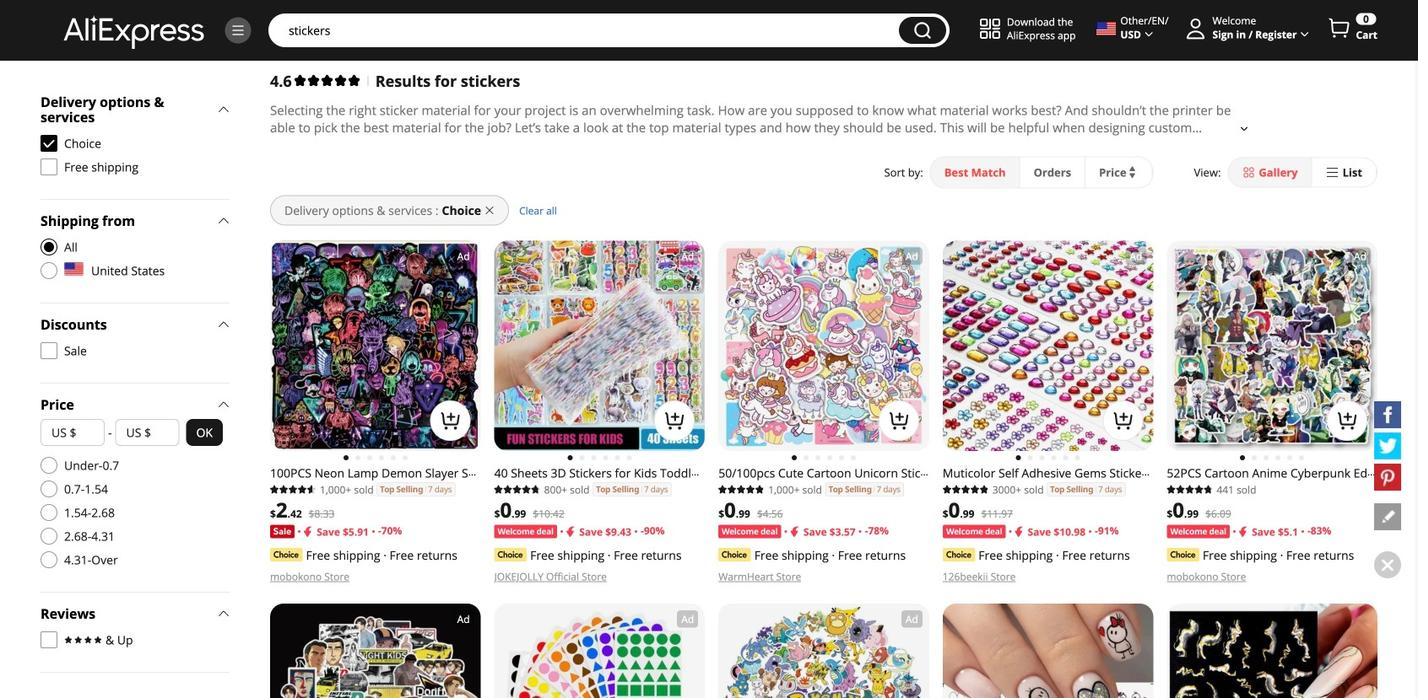 Task type: describe. For each thing, give the bounding box(es) containing it.
1 4ftxrwp image from the top
[[41, 159, 57, 176]]

52pcs cartoon anime cyberpunk edgerunners stickers for suitcase skateboard guitar laptop decor waterproof sticker kids toys image
[[1167, 241, 1377, 452]]

4 11l24uk image from the top
[[41, 528, 57, 545]]

360-1080pcs colored triangles rectangular dot stickers for kids student diy jigsaw puzzle geometry stickers scrapbook labels image
[[494, 605, 705, 699]]

50/100pcs kawaii pikachu anime pokemon stickers for laptop suitcase skateboard guitar phone cartoon sticker kid gift toys image
[[718, 605, 929, 699]]

2 4ftxrwp image from the top
[[41, 343, 57, 360]]

muticolor self adhesive gems stickers for crafts bling rhinestones assorted shapes jewels rhinestones stickers girls kids gifts image
[[943, 241, 1153, 452]]

1 11l24uk image from the top
[[41, 457, 57, 474]]

2 11l24uk image from the top
[[41, 552, 57, 569]]



Task type: vqa. For each thing, say whether or not it's contained in the screenshot.
1st 4FTXRwP icon from the bottom
yes



Task type: locate. For each thing, give the bounding box(es) containing it.
1sqid_b image
[[230, 23, 246, 38]]

3d nail sticker gold marble ink blooming abstract manicure stickers french line style adhesive transfer diy nail art decoration image
[[1167, 605, 1377, 699]]

4ftxrwp image
[[41, 159, 57, 176], [41, 343, 57, 360]]

love heart valentine nail art sticker cartoon cute couple lover water transfer nail sliders decal diy manicure decoration nffb image
[[943, 605, 1153, 699]]

4ftxrwp image
[[41, 632, 57, 649]]

100pcs neon lamp demon slayer several mix anime stickers decorative stickers for children's toys gift image
[[270, 241, 481, 452]]

0 vertical spatial 11l24uk image
[[41, 263, 57, 279]]

11l24uk image
[[41, 263, 57, 279], [41, 552, 57, 569]]

1 vertical spatial 4ftxrwp image
[[41, 343, 57, 360]]

0 vertical spatial 4ftxrwp image
[[41, 159, 57, 176]]

40 sheets 3d stickers for kids toddlers puffy stickers variety pack for scrapbooking bullet journal toys for children girls boy image
[[494, 241, 705, 452]]

50/100pcs cute cartoon unicorn stickers for laptop luggage phone car scooter funny vinyl decal for kids girl children gift image
[[718, 241, 929, 452]]

None button
[[899, 17, 946, 44]]

human hair lace front wig text field
[[280, 22, 890, 39]]

3 11l24uk image from the top
[[41, 505, 57, 522]]

2 11l24uk image from the top
[[41, 481, 57, 498]]

11l24uk image
[[41, 457, 57, 474], [41, 481, 57, 498], [41, 505, 57, 522], [41, 528, 57, 545]]

1 11l24uk image from the top
[[41, 263, 57, 279]]

50/100pcs cartoon initial d graffiti stickers car guitar motorcycle luggage suitcase diy classic toy decal sticker for kid image
[[270, 605, 481, 699]]

1 vertical spatial 11l24uk image
[[41, 552, 57, 569]]



